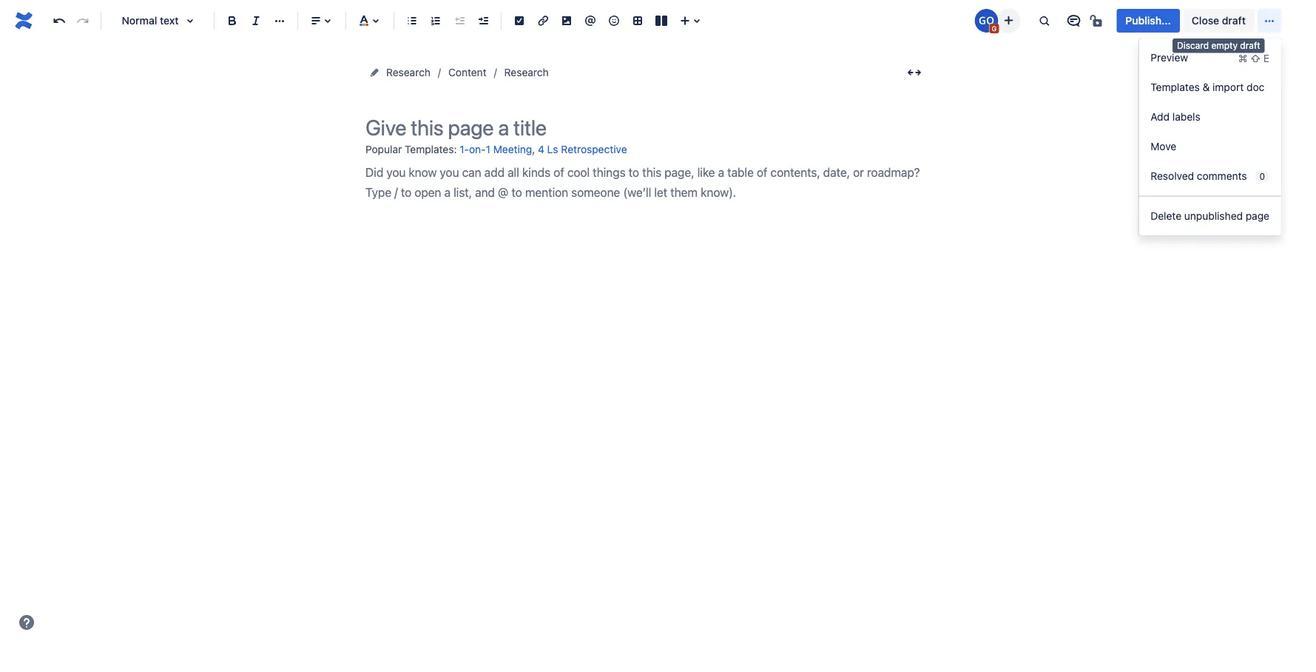 Task type: vqa. For each thing, say whether or not it's contained in the screenshot.
'Templates & import doc'
yes



Task type: locate. For each thing, give the bounding box(es) containing it.
meeting
[[494, 143, 532, 155]]

mention image
[[582, 12, 600, 30]]

1 research link from the left
[[386, 64, 431, 81]]

undo ⌘z image
[[50, 12, 68, 30]]

templates
[[1151, 81, 1200, 93]]

research
[[386, 66, 431, 78], [505, 66, 549, 78]]

draft up empty
[[1223, 14, 1246, 27]]

move
[[1151, 140, 1177, 152]]

draft inside tooltip
[[1241, 40, 1261, 51]]

research link
[[386, 64, 431, 81], [505, 64, 549, 81]]

emoji image
[[605, 12, 623, 30]]

normal text button
[[107, 4, 208, 37]]

move button
[[1139, 132, 1282, 161]]

delete unpublished page
[[1151, 210, 1270, 222]]

discard empty draft
[[1178, 40, 1261, 51]]

0 vertical spatial draft
[[1223, 14, 1246, 27]]

unpublished
[[1185, 210, 1244, 222]]

content link
[[449, 64, 487, 81]]

&
[[1203, 81, 1210, 93]]

1 vertical spatial draft
[[1241, 40, 1261, 51]]

menu
[[1139, 38, 1282, 235]]

research down action item image
[[505, 66, 549, 78]]

draft
[[1223, 14, 1246, 27], [1241, 40, 1261, 51]]

publish... button
[[1117, 9, 1180, 33]]

add labels
[[1151, 111, 1201, 123]]

text
[[160, 14, 179, 27]]

2 research link from the left
[[505, 64, 549, 81]]

find and replace image
[[1036, 12, 1054, 30]]

templates & import doc
[[1151, 81, 1265, 93]]

1 horizontal spatial research
[[505, 66, 549, 78]]

more formatting image
[[271, 12, 289, 30]]

add image, video, or file image
[[558, 12, 576, 30]]

resolved
[[1151, 170, 1195, 182]]

1
[[486, 143, 491, 155]]

comment icon image
[[1065, 12, 1083, 30]]

confluence image
[[12, 9, 36, 33]]

discard empty draft tooltip
[[1173, 38, 1265, 53]]

draft up ⌘ ⇧ e
[[1241, 40, 1261, 51]]

research link right the move this page image
[[386, 64, 431, 81]]

research link down action item image
[[505, 64, 549, 81]]

more image
[[1261, 12, 1279, 30]]

move this page image
[[369, 67, 380, 78]]

1 horizontal spatial research link
[[505, 64, 549, 81]]

indent tab image
[[474, 12, 492, 30]]

group
[[1139, 38, 1282, 195]]

⌘
[[1239, 52, 1248, 64]]

align left image
[[307, 12, 325, 30]]

comments
[[1197, 170, 1248, 182]]

action item image
[[511, 12, 528, 30]]

group containing preview
[[1139, 38, 1282, 195]]

preview
[[1151, 51, 1189, 64]]

page
[[1246, 210, 1270, 222]]

numbered list ⌘⇧7 image
[[427, 12, 445, 30]]

resolved comments
[[1151, 170, 1248, 182]]

popular
[[366, 143, 402, 155]]

0 horizontal spatial research link
[[386, 64, 431, 81]]

link image
[[534, 12, 552, 30]]

bullet list ⌘⇧8 image
[[403, 12, 421, 30]]

close draft button
[[1183, 9, 1255, 33]]

0 horizontal spatial research
[[386, 66, 431, 78]]

labels
[[1173, 111, 1201, 123]]

content
[[449, 66, 487, 78]]

2 research from the left
[[505, 66, 549, 78]]

research right the move this page image
[[386, 66, 431, 78]]

close
[[1192, 14, 1220, 27]]



Task type: describe. For each thing, give the bounding box(es) containing it.
ls
[[547, 143, 559, 155]]

on-
[[469, 143, 486, 155]]

import
[[1213, 81, 1244, 93]]

add labels button
[[1139, 102, 1282, 132]]

add
[[1151, 111, 1170, 123]]

popular templates: 1-on-1 meeting , 4 ls retrospective
[[366, 143, 627, 155]]

templates:
[[405, 143, 457, 155]]

redo ⌘⇧z image
[[74, 12, 92, 30]]

,
[[532, 143, 535, 155]]

retrospective
[[561, 143, 627, 155]]

templates & import doc button
[[1139, 73, 1282, 102]]

menu containing preview
[[1139, 38, 1282, 235]]

layouts image
[[653, 12, 671, 30]]

doc
[[1247, 81, 1265, 93]]

draft inside button
[[1223, 14, 1246, 27]]

make page full-width image
[[906, 64, 924, 81]]

normal
[[122, 14, 157, 27]]

4 ls retrospective button
[[538, 138, 627, 162]]

close draft
[[1192, 14, 1246, 27]]

normal text
[[122, 14, 179, 27]]

1 research from the left
[[386, 66, 431, 78]]

Give this page a title text field
[[366, 115, 928, 140]]

1-
[[460, 143, 469, 155]]

table image
[[629, 12, 647, 30]]

invite to edit image
[[1000, 11, 1018, 29]]

⇧
[[1251, 52, 1261, 64]]

confluence image
[[12, 9, 36, 33]]

Main content area, start typing to enter text. text field
[[366, 162, 928, 203]]

outdent ⇧tab image
[[451, 12, 469, 30]]

empty
[[1212, 40, 1238, 51]]

e
[[1264, 52, 1270, 64]]

discard
[[1178, 40, 1210, 51]]

⌘ ⇧ e
[[1239, 52, 1270, 64]]

delete
[[1151, 210, 1182, 222]]

publish...
[[1126, 14, 1172, 27]]

italic ⌘i image
[[247, 12, 265, 30]]

help image
[[18, 614, 36, 631]]

gary orlando image
[[975, 9, 999, 33]]

no restrictions image
[[1089, 12, 1107, 30]]

1-on-1 meeting button
[[460, 138, 532, 162]]

4
[[538, 143, 545, 155]]

0
[[1260, 171, 1266, 181]]

delete unpublished page button
[[1139, 201, 1282, 231]]

bold ⌘b image
[[224, 12, 241, 30]]



